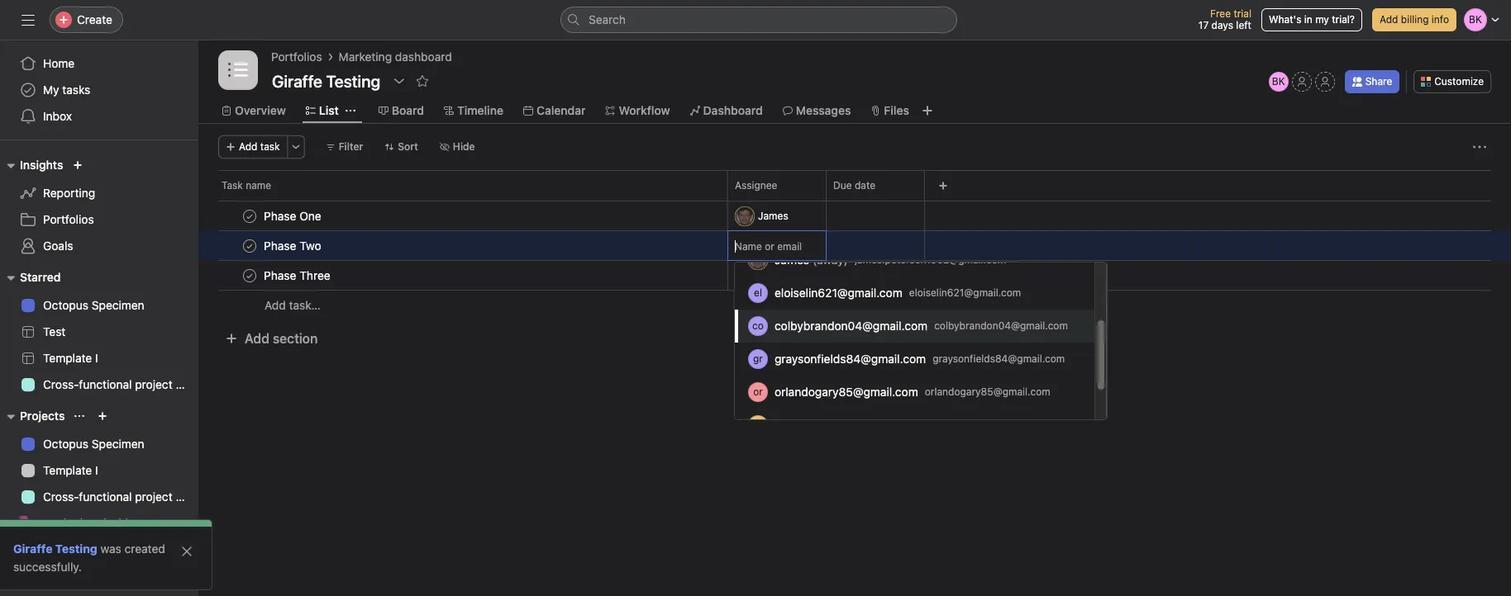 Task type: locate. For each thing, give the bounding box(es) containing it.
home
[[43, 56, 75, 70]]

workflow link
[[605, 102, 670, 120]]

octopus specimen link for test
[[10, 293, 188, 319]]

trial?
[[1332, 13, 1355, 26]]

0 vertical spatial completed checkbox
[[240, 206, 260, 226]]

1 vertical spatial template
[[43, 464, 92, 478]]

1 specimen from the top
[[92, 298, 144, 312]]

cross-functional project plan link up marketing dashboards
[[10, 484, 198, 511]]

marketing dashboard
[[339, 50, 452, 64]]

marketing up testing
[[43, 517, 96, 531]]

1 vertical spatial octopus specimen
[[43, 437, 144, 451]]

0 vertical spatial octopus specimen
[[43, 298, 144, 312]]

portfolios link
[[271, 48, 322, 66], [10, 207, 188, 233]]

completed checkbox for the phase three text box
[[240, 266, 260, 286]]

1 octopus specimen from the top
[[43, 298, 144, 312]]

add left the task
[[239, 141, 257, 153]]

0 vertical spatial marketing
[[339, 50, 392, 64]]

task up successfully.
[[43, 543, 67, 557]]

completed image up completed image
[[240, 236, 260, 256]]

template i down show options, current sort, top image
[[43, 464, 98, 478]]

1 horizontal spatial colbybrandon04@gmail.com
[[934, 320, 1068, 332]]

plan for second cross-functional project plan link from the top
[[176, 490, 198, 504]]

2 cross-functional project plan link from the top
[[10, 484, 198, 511]]

template i link
[[10, 346, 188, 372], [10, 458, 188, 484]]

colbybrandon04@gmail.com inside colbybrandon04@gmail.com colbybrandon04@gmail.com
[[934, 320, 1068, 332]]

octopus specimen link
[[10, 293, 188, 319], [10, 431, 188, 458]]

None text field
[[268, 66, 384, 96]]

james right ja
[[758, 210, 788, 222]]

2 octopus specimen from the top
[[43, 437, 144, 451]]

1 template from the top
[[43, 351, 92, 365]]

i
[[95, 351, 98, 365], [95, 464, 98, 478]]

functional for second cross-functional project plan link from the top
[[79, 490, 132, 504]]

i inside projects element
[[95, 464, 98, 478]]

1 horizontal spatial more actions image
[[1473, 141, 1486, 154]]

completed checkbox for "phase one" text box
[[240, 206, 260, 226]]

1 plan from the top
[[176, 378, 198, 392]]

functional for 2nd cross-functional project plan link from the bottom of the page
[[79, 378, 132, 392]]

2 cross-functional project plan from the top
[[43, 490, 198, 504]]

eloiselin621@gmail.com inside eloiselin621@gmail.com eloiselin621@gmail.com
[[909, 287, 1021, 299]]

add task button
[[218, 136, 287, 159]]

james
[[758, 210, 788, 222], [775, 253, 809, 267]]

functional up new project or portfolio icon
[[79, 378, 132, 392]]

octopus specimen up test link
[[43, 298, 144, 312]]

add for add section
[[245, 331, 269, 346]]

add task…
[[265, 298, 321, 312]]

octopus specimen link down new project or portfolio icon
[[10, 431, 188, 458]]

0 horizontal spatial portfolios
[[43, 212, 94, 226]]

1 horizontal spatial portfolios link
[[271, 48, 322, 66]]

octopus for projects
[[43, 437, 88, 451]]

project inside starred element
[[135, 378, 173, 392]]

0 horizontal spatial task
[[43, 543, 67, 557]]

0 vertical spatial plan
[[176, 378, 198, 392]]

0 vertical spatial functional
[[79, 378, 132, 392]]

completed image inside phase two cell
[[240, 236, 260, 256]]

2 plan from the top
[[176, 490, 198, 504]]

2 cross- from the top
[[43, 490, 79, 504]]

i down test link
[[95, 351, 98, 365]]

specimen for test
[[92, 298, 144, 312]]

0 vertical spatial octopus
[[43, 298, 88, 312]]

template i inside projects element
[[43, 464, 98, 478]]

1 vertical spatial cross-
[[43, 490, 79, 504]]

plan inside projects element
[[176, 490, 198, 504]]

starred
[[20, 270, 61, 284]]

Phase One text field
[[260, 208, 326, 224]]

dashboards
[[99, 517, 162, 531]]

what's in my trial?
[[1269, 13, 1355, 26]]

marketing inside projects element
[[43, 517, 96, 531]]

cross-functional project plan up new project or portfolio icon
[[43, 378, 198, 392]]

0 vertical spatial template i
[[43, 351, 98, 365]]

cross- up marketing dashboards link
[[43, 490, 79, 504]]

completed image for phase two text box
[[240, 236, 260, 256]]

1 template i from the top
[[43, 351, 98, 365]]

calendar link
[[523, 102, 586, 120]]

successfully.
[[13, 560, 82, 574]]

specimen up test link
[[92, 298, 144, 312]]

portfolios down reporting
[[43, 212, 94, 226]]

el
[[754, 287, 762, 299]]

1 project from the top
[[135, 378, 173, 392]]

0 vertical spatial template i link
[[10, 346, 188, 372]]

octopus specimen link up the test
[[10, 293, 188, 319]]

add task
[[239, 141, 280, 153]]

0 horizontal spatial graysonfields84@gmail.com
[[775, 352, 926, 366]]

0 vertical spatial template
[[43, 351, 92, 365]]

cross- inside starred element
[[43, 378, 79, 392]]

1 octopus specimen link from the top
[[10, 293, 188, 319]]

marketing dashboard link
[[339, 48, 452, 66]]

cross-functional project plan
[[43, 378, 198, 392], [43, 490, 198, 504]]

1 vertical spatial plan
[[176, 490, 198, 504]]

octopus inside projects element
[[43, 437, 88, 451]]

my tasks link
[[10, 77, 188, 103]]

template i link up marketing dashboards
[[10, 458, 188, 484]]

functional up marketing dashboards
[[79, 490, 132, 504]]

testing
[[55, 542, 97, 556]]

1 octopus from the top
[[43, 298, 88, 312]]

template i for second template i link from the bottom
[[43, 351, 98, 365]]

i inside starred element
[[95, 351, 98, 365]]

1 vertical spatial portfolios
[[43, 212, 94, 226]]

add
[[1380, 13, 1398, 26], [239, 141, 257, 153], [265, 298, 286, 312], [245, 331, 269, 346]]

marketing dashboards link
[[10, 511, 188, 537]]

portfolios link down reporting
[[10, 207, 188, 233]]

0 vertical spatial cross-functional project plan link
[[10, 372, 198, 398]]

share button
[[1345, 70, 1400, 93]]

1 horizontal spatial orlandogary85@gmail.com
[[925, 386, 1050, 398]]

2 completed image from the top
[[240, 236, 260, 256]]

functional
[[79, 378, 132, 392], [79, 490, 132, 504]]

0 horizontal spatial portfolios link
[[10, 207, 188, 233]]

0 vertical spatial octopus specimen link
[[10, 293, 188, 319]]

completed checkbox down completed checkbox
[[240, 266, 260, 286]]

1 vertical spatial cross-functional project plan
[[43, 490, 198, 504]]

completed image for "phase one" text box
[[240, 206, 260, 226]]

calendar
[[536, 103, 586, 117]]

portfolios link up list link
[[271, 48, 322, 66]]

project up see details, marketing dashboards image
[[135, 490, 173, 504]]

completed image up completed checkbox
[[240, 206, 260, 226]]

reporting link
[[10, 180, 188, 207]]

cross- up projects at the left bottom of page
[[43, 378, 79, 392]]

new image
[[73, 160, 83, 170]]

cell
[[727, 260, 827, 291]]

functional inside projects element
[[79, 490, 132, 504]]

orlandogary85@gmail.com
[[775, 385, 918, 399], [925, 386, 1050, 398]]

1 vertical spatial completed checkbox
[[240, 266, 260, 286]]

cross-functional project plan link up new project or portfolio icon
[[10, 372, 198, 398]]

colbybrandon04@gmail.com
[[775, 319, 928, 333], [934, 320, 1068, 332]]

1 vertical spatial specimen
[[92, 437, 144, 451]]

eloiselin621@gmail.com down (away) on the right top of page
[[775, 286, 902, 300]]

octopus specimen for test
[[43, 298, 144, 312]]

template i inside starred element
[[43, 351, 98, 365]]

2 specimen from the top
[[92, 437, 144, 451]]

2 functional from the top
[[79, 490, 132, 504]]

insights element
[[0, 150, 198, 263]]

0 vertical spatial project
[[135, 378, 173, 392]]

2 octopus from the top
[[43, 437, 88, 451]]

marketing for marketing dashboards
[[43, 517, 96, 531]]

2 octopus specimen link from the top
[[10, 431, 188, 458]]

more actions image right the task
[[291, 142, 301, 152]]

projects
[[20, 409, 65, 423]]

17
[[1198, 19, 1209, 31]]

project
[[135, 378, 173, 392], [135, 490, 173, 504]]

completed checkbox inside phase one cell
[[240, 206, 260, 226]]

eloiselin621@gmail.com eloiselin621@gmail.com
[[775, 286, 1021, 300]]

2 completed checkbox from the top
[[240, 266, 260, 286]]

name
[[246, 179, 271, 192]]

dashboard
[[703, 103, 763, 117]]

1 completed checkbox from the top
[[240, 206, 260, 226]]

completed image inside phase one cell
[[240, 206, 260, 226]]

sort
[[398, 141, 418, 153]]

1 functional from the top
[[79, 378, 132, 392]]

i up marketing dashboards
[[95, 464, 98, 478]]

james left (away) on the right top of page
[[775, 253, 809, 267]]

completed image
[[240, 206, 260, 226], [240, 236, 260, 256]]

0 vertical spatial specimen
[[92, 298, 144, 312]]

hide button
[[432, 136, 482, 159]]

plan inside starred element
[[176, 378, 198, 392]]

add inside 'button'
[[239, 141, 257, 153]]

starred element
[[0, 263, 198, 402]]

0 vertical spatial task
[[222, 179, 243, 192]]

1 i from the top
[[95, 351, 98, 365]]

create
[[77, 12, 112, 26]]

template i down the test
[[43, 351, 98, 365]]

cross- inside projects element
[[43, 490, 79, 504]]

add left task…
[[265, 298, 286, 312]]

add for add task
[[239, 141, 257, 153]]

add left billing
[[1380, 13, 1398, 26]]

template
[[43, 351, 92, 365], [43, 464, 92, 478]]

0 vertical spatial cross-functional project plan
[[43, 378, 198, 392]]

cross-
[[43, 378, 79, 392], [43, 490, 79, 504]]

1 horizontal spatial task
[[222, 179, 243, 192]]

octopus specimen inside projects element
[[43, 437, 144, 451]]

dashboard link
[[690, 102, 763, 120]]

james inside header untitled section tree grid
[[758, 210, 788, 222]]

what's in my trial? button
[[1261, 8, 1362, 31]]

i for 1st template i link from the bottom of the page
[[95, 464, 98, 478]]

2 template from the top
[[43, 464, 92, 478]]

0 vertical spatial i
[[95, 351, 98, 365]]

1 vertical spatial james
[[775, 253, 809, 267]]

1 vertical spatial completed image
[[240, 236, 260, 256]]

template i link down the test
[[10, 346, 188, 372]]

eloiselin621@gmail.com down james.peterson1902@gmail.com
[[909, 287, 1021, 299]]

octopus up the test
[[43, 298, 88, 312]]

1 horizontal spatial graysonfields84@gmail.com
[[933, 353, 1065, 365]]

specimen inside projects element
[[92, 437, 144, 451]]

1 completed image from the top
[[240, 206, 260, 226]]

tasks
[[62, 83, 90, 97]]

completed image
[[240, 266, 260, 286]]

list image
[[228, 60, 248, 80]]

more actions image
[[1473, 141, 1486, 154], [291, 142, 301, 152]]

template down the test
[[43, 351, 92, 365]]

add left section
[[245, 331, 269, 346]]

cross-functional project plan inside starred element
[[43, 378, 198, 392]]

0 vertical spatial james
[[758, 210, 788, 222]]

octopus specimen down new project or portfolio icon
[[43, 437, 144, 451]]

0 horizontal spatial orlandogary85@gmail.com
[[775, 385, 918, 399]]

project down test link
[[135, 378, 173, 392]]

octopus inside starred element
[[43, 298, 88, 312]]

row
[[198, 170, 1511, 201], [218, 200, 1491, 202], [198, 201, 1511, 231], [198, 231, 1511, 261], [198, 260, 1511, 291]]

billing
[[1401, 13, 1429, 26]]

Name or email text field
[[735, 231, 822, 261]]

1 cross- from the top
[[43, 378, 79, 392]]

1 vertical spatial functional
[[79, 490, 132, 504]]

marketing up tab actions 'icon'
[[339, 50, 392, 64]]

Completed checkbox
[[240, 206, 260, 226], [240, 266, 260, 286]]

show options, current sort, top image
[[75, 412, 85, 422]]

1 vertical spatial template i link
[[10, 458, 188, 484]]

template i
[[43, 351, 98, 365], [43, 464, 98, 478]]

0 horizontal spatial more actions image
[[291, 142, 301, 152]]

1 vertical spatial cross-functional project plan link
[[10, 484, 198, 511]]

1 vertical spatial task
[[43, 543, 67, 557]]

0 vertical spatial portfolios
[[271, 50, 322, 64]]

1 vertical spatial octopus specimen link
[[10, 431, 188, 458]]

portfolios
[[271, 50, 322, 64], [43, 212, 94, 226]]

1 vertical spatial octopus
[[43, 437, 88, 451]]

0 horizontal spatial marketing
[[43, 517, 96, 531]]

portfolios up list link
[[271, 50, 322, 64]]

2 project from the top
[[135, 490, 173, 504]]

specimen
[[92, 298, 144, 312], [92, 437, 144, 451]]

completed checkbox up completed checkbox
[[240, 206, 260, 226]]

home link
[[10, 50, 188, 77]]

task
[[222, 179, 243, 192], [43, 543, 67, 557]]

add billing info button
[[1372, 8, 1457, 31]]

row containing ja
[[198, 201, 1511, 231]]

cross-functional project plan up the dashboards
[[43, 490, 198, 504]]

task left name
[[222, 179, 243, 192]]

1 vertical spatial template i
[[43, 464, 98, 478]]

2 template i from the top
[[43, 464, 98, 478]]

starred button
[[0, 268, 61, 288]]

add inside row
[[265, 298, 286, 312]]

task inside row
[[222, 179, 243, 192]]

specimen inside starred element
[[92, 298, 144, 312]]

1 horizontal spatial marketing
[[339, 50, 392, 64]]

orlandogary85@gmail.com down the graysonfields84@gmail.com graysonfields84@gmail.com
[[775, 385, 918, 399]]

left
[[1236, 19, 1251, 31]]

1 vertical spatial project
[[135, 490, 173, 504]]

task name
[[222, 179, 271, 192]]

1 horizontal spatial eloiselin621@gmail.com
[[909, 287, 1021, 299]]

template inside starred element
[[43, 351, 92, 365]]

invite button
[[16, 560, 87, 590]]

template down show options, current sort, top image
[[43, 464, 92, 478]]

orlandogary85@gmail.com orlandogary85@gmail.com
[[775, 385, 1050, 399]]

octopus specimen inside starred element
[[43, 298, 144, 312]]

project for 2nd cross-functional project plan link from the bottom of the page
[[135, 378, 173, 392]]

completed checkbox inside the phase three cell
[[240, 266, 260, 286]]

functional inside starred element
[[79, 378, 132, 392]]

1 vertical spatial marketing
[[43, 517, 96, 531]]

0 vertical spatial portfolios link
[[271, 48, 322, 66]]

1 cross-functional project plan from the top
[[43, 378, 198, 392]]

cross-functional project plan inside projects element
[[43, 490, 198, 504]]

orlandogary85@gmail.com up 'prettyprettygood77@gmail.com prettyprettygood77@gmail.com'
[[925, 386, 1050, 398]]

0 vertical spatial completed image
[[240, 206, 260, 226]]

plan
[[176, 378, 198, 392], [176, 490, 198, 504]]

specimen down new project or portfolio icon
[[92, 437, 144, 451]]

i for second template i link from the bottom
[[95, 351, 98, 365]]

0 vertical spatial cross-
[[43, 378, 79, 392]]

prettyprettygood77@gmail.com
[[775, 418, 944, 432], [941, 419, 1089, 431]]

task inside task link
[[43, 543, 67, 557]]

1 vertical spatial i
[[95, 464, 98, 478]]

free
[[1210, 7, 1231, 20]]

(away)
[[813, 253, 848, 267]]

2 i from the top
[[95, 464, 98, 478]]

octopus down show options, current sort, top image
[[43, 437, 88, 451]]

projects button
[[0, 407, 65, 427]]

more actions image down customize
[[1473, 141, 1486, 154]]

Phase Two text field
[[260, 238, 326, 254]]

files
[[884, 103, 909, 117]]

project for second cross-functional project plan link from the top
[[135, 490, 173, 504]]

created
[[124, 542, 165, 556]]



Task type: vqa. For each thing, say whether or not it's contained in the screenshot.
Marketing associated with Marketing dashboards
yes



Task type: describe. For each thing, give the bounding box(es) containing it.
co
[[752, 320, 764, 332]]

1 template i link from the top
[[10, 346, 188, 372]]

list link
[[306, 102, 339, 120]]

projects element
[[0, 402, 198, 597]]

graysonfields84@gmail.com inside the graysonfields84@gmail.com graysonfields84@gmail.com
[[933, 353, 1065, 365]]

search button
[[560, 7, 957, 33]]

marketing dashboards
[[43, 517, 162, 531]]

specimen for template i
[[92, 437, 144, 451]]

invite
[[46, 568, 76, 582]]

0 horizontal spatial colbybrandon04@gmail.com
[[775, 319, 928, 333]]

info
[[1432, 13, 1449, 26]]

hide
[[453, 141, 475, 153]]

octopus specimen for template i
[[43, 437, 144, 451]]

board
[[392, 103, 424, 117]]

list
[[319, 103, 339, 117]]

customize
[[1434, 75, 1484, 88]]

insights button
[[0, 155, 63, 175]]

header untitled section tree grid
[[198, 201, 1511, 321]]

was
[[100, 542, 121, 556]]

task link
[[10, 537, 188, 564]]

giraffe testing
[[13, 542, 97, 556]]

search
[[589, 12, 626, 26]]

test
[[43, 325, 66, 339]]

my
[[43, 83, 59, 97]]

inbox
[[43, 109, 72, 123]]

tab actions image
[[345, 106, 355, 116]]

1 cross-functional project plan link from the top
[[10, 372, 198, 398]]

phase two cell
[[198, 231, 728, 261]]

octopus for starred
[[43, 298, 88, 312]]

add field image
[[938, 181, 948, 191]]

giraffe
[[13, 542, 52, 556]]

orlandogary85@gmail.com inside orlandogary85@gmail.com orlandogary85@gmail.com
[[925, 386, 1050, 398]]

add to starred image
[[416, 74, 429, 88]]

customize button
[[1414, 70, 1491, 93]]

goals link
[[10, 233, 188, 260]]

plan for 2nd cross-functional project plan link from the bottom of the page
[[176, 378, 198, 392]]

cross-functional project plan for second cross-functional project plan link from the top
[[43, 490, 198, 504]]

date
[[855, 179, 875, 192]]

cross- for second cross-functional project plan link from the top
[[43, 490, 79, 504]]

add section
[[245, 331, 318, 346]]

dashboard
[[395, 50, 452, 64]]

section
[[273, 331, 318, 346]]

template inside projects element
[[43, 464, 92, 478]]

task…
[[289, 298, 321, 312]]

free trial 17 days left
[[1198, 7, 1251, 31]]

colbybrandon04@gmail.com colbybrandon04@gmail.com
[[775, 319, 1068, 333]]

create button
[[50, 7, 123, 33]]

add billing info
[[1380, 13, 1449, 26]]

graysonfields84@gmail.com graysonfields84@gmail.com
[[775, 352, 1065, 366]]

share
[[1365, 75, 1392, 88]]

was created successfully.
[[13, 542, 165, 574]]

messages
[[796, 103, 851, 117]]

overview link
[[222, 102, 286, 120]]

days
[[1211, 19, 1233, 31]]

sort button
[[377, 136, 426, 159]]

gr
[[753, 353, 763, 365]]

trial
[[1234, 7, 1251, 20]]

hide sidebar image
[[21, 13, 35, 26]]

marketing for marketing dashboard
[[339, 50, 392, 64]]

prettyprettygood77@gmail.com inside 'prettyprettygood77@gmail.com prettyprettygood77@gmail.com'
[[941, 419, 1089, 431]]

0 horizontal spatial eloiselin621@gmail.com
[[775, 286, 902, 300]]

cell inside header untitled section tree grid
[[727, 260, 827, 291]]

in
[[1304, 13, 1312, 26]]

octopus specimen link for template i
[[10, 431, 188, 458]]

add for add billing info
[[1380, 13, 1398, 26]]

phase one cell
[[198, 201, 728, 231]]

template i for 1st template i link from the bottom of the page
[[43, 464, 98, 478]]

colbybrandon04@gmail.com option
[[735, 310, 1094, 343]]

files link
[[871, 102, 909, 120]]

task for task
[[43, 543, 67, 557]]

2 template i link from the top
[[10, 458, 188, 484]]

what's
[[1269, 13, 1301, 26]]

my tasks
[[43, 83, 90, 97]]

insights
[[20, 158, 63, 172]]

close image
[[180, 546, 193, 559]]

giraffe testing link
[[13, 542, 97, 556]]

add task… row
[[198, 290, 1511, 321]]

new project or portfolio image
[[98, 412, 108, 422]]

add task… button
[[265, 297, 321, 315]]

bk
[[1272, 75, 1285, 88]]

phase three cell
[[198, 260, 728, 291]]

cross-functional project plan for 2nd cross-functional project plan link from the bottom of the page
[[43, 378, 198, 392]]

search list box
[[560, 7, 957, 33]]

assignee
[[735, 179, 777, 192]]

test link
[[10, 319, 188, 346]]

james for james (away) james.peterson1902@gmail.com
[[775, 253, 809, 267]]

show options image
[[393, 74, 406, 88]]

global element
[[0, 41, 198, 140]]

bk button
[[1269, 72, 1288, 92]]

messages link
[[783, 102, 851, 120]]

add section button
[[218, 324, 324, 354]]

my
[[1315, 13, 1329, 26]]

1 vertical spatial portfolios link
[[10, 207, 188, 233]]

james (away) james.peterson1902@gmail.com
[[775, 253, 1006, 267]]

due
[[833, 179, 852, 192]]

james for james
[[758, 210, 788, 222]]

task for task name
[[222, 179, 243, 192]]

task
[[260, 141, 280, 153]]

add tab image
[[921, 104, 934, 117]]

overview
[[235, 103, 286, 117]]

board link
[[378, 102, 424, 120]]

filter
[[339, 141, 363, 153]]

portfolios inside 'insights' "element"
[[43, 212, 94, 226]]

timeline link
[[444, 102, 503, 120]]

see details, marketing dashboards image
[[170, 519, 180, 529]]

Phase Three text field
[[260, 267, 335, 284]]

filter button
[[318, 136, 371, 159]]

inbox link
[[10, 103, 188, 130]]

or
[[753, 386, 763, 398]]

prettyprettygood77@gmail.com prettyprettygood77@gmail.com
[[775, 418, 1089, 432]]

workflow
[[619, 103, 670, 117]]

1 horizontal spatial portfolios
[[271, 50, 322, 64]]

Completed checkbox
[[240, 236, 260, 256]]

due date
[[833, 179, 875, 192]]

goals
[[43, 239, 73, 253]]

row containing task name
[[198, 170, 1511, 201]]

add for add task…
[[265, 298, 286, 312]]

cross- for 2nd cross-functional project plan link from the bottom of the page
[[43, 378, 79, 392]]



